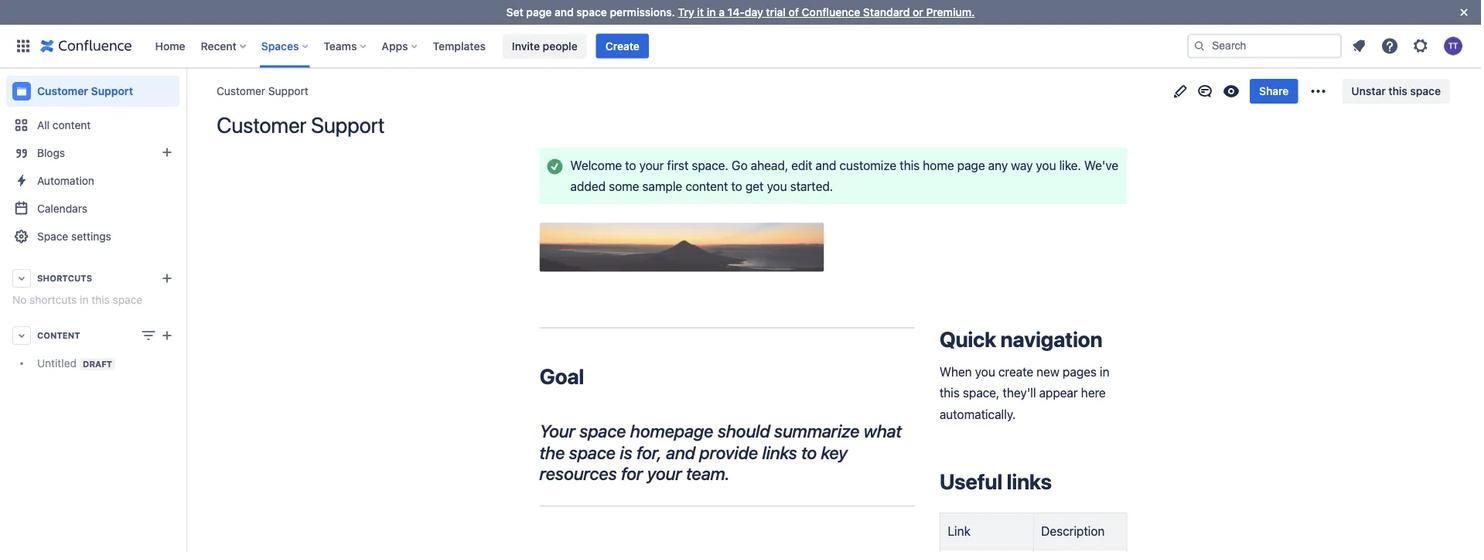 Task type: locate. For each thing, give the bounding box(es) containing it.
content down space.
[[686, 179, 728, 194]]

to up some
[[625, 158, 637, 173]]

copy image down provide
[[733, 464, 751, 483]]

close image
[[1456, 3, 1474, 22]]

unstar this space
[[1352, 85, 1442, 98]]

in left a at the top left
[[707, 6, 716, 19]]

permissions.
[[610, 6, 675, 19]]

1 horizontal spatial page
[[958, 158, 986, 173]]

in down "shortcuts" dropdown button
[[80, 294, 89, 306]]

links down should on the bottom
[[763, 442, 798, 463]]

spaces button
[[257, 34, 314, 58]]

and right the "edit"
[[816, 158, 837, 173]]

to left 'get'
[[732, 179, 743, 194]]

2 horizontal spatial to
[[802, 442, 817, 463]]

copy image up "here"
[[1101, 330, 1120, 349]]

this inside "when you create new pages in this space, they'll appear here automatically."
[[940, 386, 960, 400]]

0 horizontal spatial to
[[625, 158, 637, 173]]

1 vertical spatial content
[[686, 179, 728, 194]]

customer support
[[37, 85, 133, 98], [217, 85, 309, 98], [217, 112, 385, 138]]

you right 'get'
[[767, 179, 787, 194]]

way
[[1012, 158, 1033, 173]]

2 horizontal spatial in
[[1100, 365, 1110, 379]]

0 horizontal spatial you
[[767, 179, 787, 194]]

you
[[1037, 158, 1057, 173], [767, 179, 787, 194], [976, 365, 996, 379]]

0 horizontal spatial links
[[763, 442, 798, 463]]

customer support link up all content link
[[6, 76, 180, 107]]

space inside button
[[1411, 85, 1442, 98]]

1 horizontal spatial and
[[666, 442, 696, 463]]

2 horizontal spatial support
[[311, 112, 385, 138]]

draft
[[83, 359, 112, 369]]

1 horizontal spatial copy image
[[1051, 473, 1069, 491]]

invite people button
[[503, 34, 587, 58]]

customize
[[840, 158, 897, 173]]

set
[[507, 6, 524, 19]]

to
[[625, 158, 637, 173], [732, 179, 743, 194], [802, 442, 817, 463]]

links right useful
[[1007, 469, 1052, 495]]

useful
[[940, 469, 1003, 495]]

this down "when"
[[940, 386, 960, 400]]

space.
[[692, 158, 729, 173]]

links inside your space homepage should summarize what the space is for, and provide links to key resources for your team.
[[763, 442, 798, 463]]

copy image up description
[[1051, 473, 1069, 491]]

untitled draft
[[37, 357, 112, 370]]

summarize
[[775, 421, 860, 442]]

1 vertical spatial and
[[816, 158, 837, 173]]

to down summarize
[[802, 442, 817, 463]]

this inside button
[[1389, 85, 1408, 98]]

create
[[999, 365, 1034, 379]]

started.
[[791, 179, 833, 194]]

you right way in the top right of the page
[[1037, 158, 1057, 173]]

space down settings icon
[[1411, 85, 1442, 98]]

the
[[540, 442, 565, 463]]

in up "here"
[[1100, 365, 1110, 379]]

what
[[864, 421, 902, 442]]

0 vertical spatial to
[[625, 158, 637, 173]]

home
[[923, 158, 955, 173]]

customer support inside space element
[[37, 85, 133, 98]]

0 horizontal spatial support
[[91, 85, 133, 98]]

content inside welcome to your first space. go ahead, edit and customize this home page any way you like. we've added some sample content to get you started.
[[686, 179, 728, 194]]

this right unstar
[[1389, 85, 1408, 98]]

your up sample
[[640, 158, 664, 173]]

2 horizontal spatial copy image
[[1101, 330, 1120, 349]]

edit this page image
[[1172, 82, 1190, 101]]

resources
[[540, 463, 617, 484]]

and down homepage at the left
[[666, 442, 696, 463]]

you up the space,
[[976, 365, 996, 379]]

customer
[[37, 85, 88, 98], [217, 85, 265, 98], [217, 112, 307, 138]]

untitled
[[37, 357, 77, 370]]

like.
[[1060, 158, 1082, 173]]

1 vertical spatial page
[[958, 158, 986, 173]]

trial
[[766, 6, 786, 19]]

try
[[678, 6, 695, 19]]

2 vertical spatial in
[[1100, 365, 1110, 379]]

apps
[[382, 39, 408, 52]]

0 horizontal spatial customer support link
[[6, 76, 180, 107]]

change view image
[[139, 327, 158, 345]]

panel success image
[[546, 157, 565, 176]]

space
[[577, 6, 607, 19], [1411, 85, 1442, 98], [113, 294, 143, 306], [580, 421, 626, 442], [569, 442, 616, 463]]

content inside space element
[[53, 119, 91, 132]]

it
[[698, 6, 704, 19]]

no shortcuts in this space
[[12, 294, 143, 306]]

0 vertical spatial page
[[527, 6, 552, 19]]

1 horizontal spatial you
[[976, 365, 996, 379]]

notification icon image
[[1350, 37, 1369, 55]]

create a page image
[[158, 327, 176, 345]]

0 horizontal spatial and
[[555, 6, 574, 19]]

we've
[[1085, 158, 1119, 173]]

your down for,
[[647, 463, 682, 484]]

your
[[540, 421, 576, 442]]

add shortcut image
[[158, 269, 176, 288]]

content
[[53, 119, 91, 132], [686, 179, 728, 194]]

0 horizontal spatial page
[[527, 6, 552, 19]]

navigation
[[1001, 327, 1103, 352]]

2 vertical spatial and
[[666, 442, 696, 463]]

appswitcher icon image
[[14, 37, 33, 55]]

any
[[989, 158, 1008, 173]]

space element
[[0, 68, 186, 553]]

0 horizontal spatial content
[[53, 119, 91, 132]]

in inside space element
[[80, 294, 89, 306]]

1 horizontal spatial content
[[686, 179, 728, 194]]

content
[[37, 331, 80, 341]]

2 vertical spatial you
[[976, 365, 996, 379]]

unstar
[[1352, 85, 1386, 98]]

confluence image
[[40, 37, 132, 55], [40, 37, 132, 55]]

1 vertical spatial in
[[80, 294, 89, 306]]

this down "shortcuts" dropdown button
[[92, 294, 110, 306]]

14-
[[728, 6, 745, 19]]

1 horizontal spatial to
[[732, 179, 743, 194]]

all content link
[[6, 111, 180, 139]]

settings icon image
[[1412, 37, 1431, 55]]

home
[[155, 39, 185, 52]]

0 horizontal spatial copy image
[[733, 464, 751, 483]]

or
[[913, 6, 924, 19]]

first
[[667, 158, 689, 173]]

0 vertical spatial your
[[640, 158, 664, 173]]

2 horizontal spatial and
[[816, 158, 837, 173]]

0 vertical spatial content
[[53, 119, 91, 132]]

2 vertical spatial to
[[802, 442, 817, 463]]

your
[[640, 158, 664, 173], [647, 463, 682, 484]]

0 vertical spatial and
[[555, 6, 574, 19]]

1 vertical spatial to
[[732, 179, 743, 194]]

this left home
[[900, 158, 920, 173]]

1 vertical spatial your
[[647, 463, 682, 484]]

0 vertical spatial you
[[1037, 158, 1057, 173]]

0 vertical spatial in
[[707, 6, 716, 19]]

customer support link
[[6, 76, 180, 107], [217, 84, 309, 99]]

standard
[[864, 6, 910, 19]]

links
[[763, 442, 798, 463], [1007, 469, 1052, 495]]

automation link
[[6, 167, 180, 195]]

0 vertical spatial links
[[763, 442, 798, 463]]

and inside welcome to your first space. go ahead, edit and customize this home page any way you like. we've added some sample content to get you started.
[[816, 158, 837, 173]]

content right all
[[53, 119, 91, 132]]

and inside your space homepage should summarize what the space is for, and provide links to key resources for your team.
[[666, 442, 696, 463]]

to inside your space homepage should summarize what the space is for, and provide links to key resources for your team.
[[802, 442, 817, 463]]

1 horizontal spatial links
[[1007, 469, 1052, 495]]

share
[[1260, 85, 1290, 98]]

1 vertical spatial you
[[767, 179, 787, 194]]

Search field
[[1188, 34, 1343, 58]]

premium.
[[927, 6, 975, 19]]

banner
[[0, 24, 1482, 68]]

templates link
[[428, 34, 491, 58]]

copy image
[[1101, 330, 1120, 349], [733, 464, 751, 483], [1051, 473, 1069, 491]]

customer support link down 'spaces'
[[217, 84, 309, 99]]

page left any in the right of the page
[[958, 158, 986, 173]]

copy image for space
[[733, 464, 751, 483]]

should
[[718, 421, 770, 442]]

and up people
[[555, 6, 574, 19]]

content button
[[6, 322, 180, 350]]

0 horizontal spatial in
[[80, 294, 89, 306]]

page right set
[[527, 6, 552, 19]]

this inside welcome to your first space. go ahead, edit and customize this home page any way you like. we've added some sample content to get you started.
[[900, 158, 920, 173]]

get
[[746, 179, 764, 194]]

space up 'is'
[[580, 421, 626, 442]]

templates
[[433, 39, 486, 52]]

for,
[[637, 442, 662, 463]]

more actions image
[[1310, 82, 1328, 101]]

1 vertical spatial links
[[1007, 469, 1052, 495]]



Task type: describe. For each thing, give the bounding box(es) containing it.
space settings
[[37, 230, 111, 243]]

space up global element
[[577, 6, 607, 19]]

shortcuts
[[37, 274, 92, 284]]

invite people
[[512, 39, 578, 52]]

2 horizontal spatial you
[[1037, 158, 1057, 173]]

invite
[[512, 39, 540, 52]]

1 horizontal spatial customer support link
[[217, 84, 309, 99]]

1 horizontal spatial support
[[268, 85, 309, 98]]

appear
[[1040, 386, 1078, 400]]

sample
[[643, 179, 683, 194]]

all content
[[37, 119, 91, 132]]

ahead,
[[751, 158, 789, 173]]

your inside your space homepage should summarize what the space is for, and provide links to key resources for your team.
[[647, 463, 682, 484]]

recent button
[[196, 34, 252, 58]]

go
[[732, 158, 748, 173]]

global element
[[9, 24, 1185, 68]]

confluence
[[802, 6, 861, 19]]

create a blog image
[[158, 143, 176, 162]]

some
[[609, 179, 640, 194]]

support inside space element
[[91, 85, 133, 98]]

copy image for links
[[1051, 473, 1069, 491]]

of
[[789, 6, 799, 19]]

no
[[12, 294, 27, 306]]

unstar this space button
[[1343, 79, 1451, 104]]

banner containing home
[[0, 24, 1482, 68]]

create link
[[596, 34, 649, 58]]

automation
[[37, 174, 94, 187]]

settings
[[71, 230, 111, 243]]

spaces
[[261, 39, 299, 52]]

quick navigation
[[940, 327, 1103, 352]]

a
[[719, 6, 725, 19]]

automatically.
[[940, 407, 1016, 422]]

help icon image
[[1381, 37, 1400, 55]]

your space homepage should summarize what the space is for, and provide links to key resources for your team.
[[540, 421, 906, 484]]

goal
[[540, 364, 584, 389]]

this inside space element
[[92, 294, 110, 306]]

is
[[620, 442, 633, 463]]

teams
[[324, 39, 357, 52]]

pages
[[1063, 365, 1097, 379]]

collapse sidebar image
[[169, 76, 203, 107]]

added
[[571, 179, 606, 194]]

edit
[[792, 158, 813, 173]]

customer inside space element
[[37, 85, 88, 98]]

stop watching image
[[1223, 82, 1241, 101]]

space up resources
[[569, 442, 616, 463]]

your inside welcome to your first space. go ahead, edit and customize this home page any way you like. we've added some sample content to get you started.
[[640, 158, 664, 173]]

space,
[[963, 386, 1000, 400]]

copy image for navigation
[[1101, 330, 1120, 349]]

people
[[543, 39, 578, 52]]

try it in a 14-day trial of confluence standard or premium. link
[[678, 6, 975, 19]]

search image
[[1194, 40, 1206, 52]]

apps button
[[377, 34, 424, 58]]

when you create new pages in this space, they'll appear here automatically.
[[940, 365, 1113, 422]]

recent
[[201, 39, 237, 52]]

new
[[1037, 365, 1060, 379]]

copy image
[[583, 367, 601, 386]]

shortcuts
[[30, 294, 77, 306]]

welcome
[[571, 158, 622, 173]]

all
[[37, 119, 50, 132]]

calendars link
[[6, 195, 180, 223]]

you inside "when you create new pages in this space, they'll appear here automatically."
[[976, 365, 996, 379]]

home link
[[151, 34, 190, 58]]

space
[[37, 230, 68, 243]]

day
[[745, 6, 764, 19]]

blogs link
[[6, 139, 180, 167]]

page inside welcome to your first space. go ahead, edit and customize this home page any way you like. we've added some sample content to get you started.
[[958, 158, 986, 173]]

provide
[[700, 442, 758, 463]]

link
[[948, 524, 971, 539]]

set page and space permissions. try it in a 14-day trial of confluence standard or premium.
[[507, 6, 975, 19]]

your profile and preferences image
[[1445, 37, 1463, 55]]

create
[[606, 39, 640, 52]]

space down "shortcuts" dropdown button
[[113, 294, 143, 306]]

space settings link
[[6, 223, 180, 251]]

they'll
[[1003, 386, 1037, 400]]

description
[[1042, 524, 1105, 539]]

teams button
[[319, 34, 373, 58]]

1 horizontal spatial in
[[707, 6, 716, 19]]

in inside "when you create new pages in this space, they'll appear here automatically."
[[1100, 365, 1110, 379]]

useful links
[[940, 469, 1052, 495]]

homepage
[[631, 421, 714, 442]]

key
[[821, 442, 848, 463]]

here
[[1082, 386, 1106, 400]]

quick
[[940, 327, 997, 352]]

share button
[[1251, 79, 1299, 104]]

blogs
[[37, 147, 65, 159]]

shortcuts button
[[6, 265, 180, 293]]

for
[[621, 463, 643, 484]]

calendars
[[37, 202, 87, 215]]



Task type: vqa. For each thing, say whether or not it's contained in the screenshot.
IT 18
no



